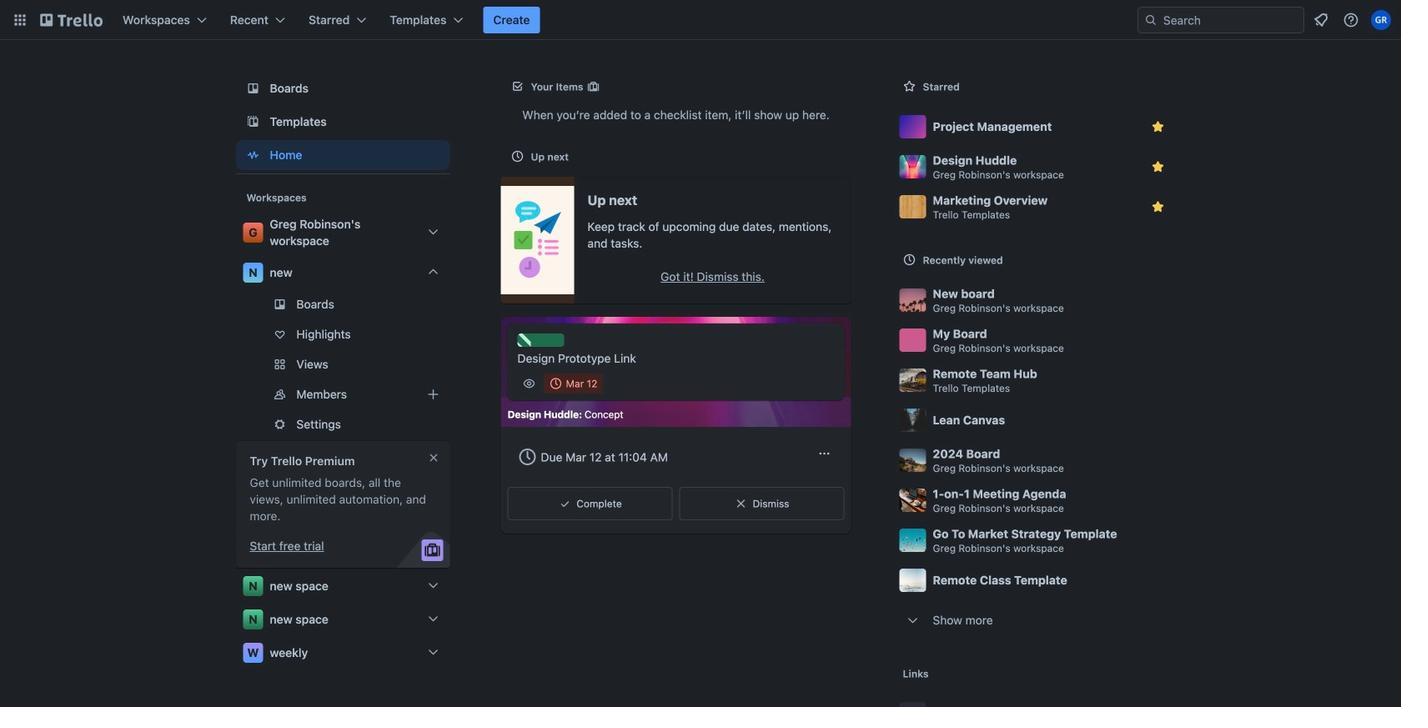 Task type: vqa. For each thing, say whether or not it's contained in the screenshot.
Cancel list editing Image
no



Task type: locate. For each thing, give the bounding box(es) containing it.
home image
[[243, 145, 263, 165]]

open information menu image
[[1344, 12, 1360, 28]]

click to unstar design huddle . it will be removed from your starred list. image
[[1150, 159, 1167, 175]]

primary element
[[0, 0, 1402, 40]]

Search field
[[1158, 8, 1304, 32]]

color: green, title: none image
[[518, 334, 565, 347]]



Task type: describe. For each thing, give the bounding box(es) containing it.
click to unstar marketing overview. it will be removed from your starred list. image
[[1150, 199, 1167, 215]]

template board image
[[243, 112, 263, 132]]

click to unstar project management. it will be removed from your starred list. image
[[1150, 118, 1167, 135]]

greg robinson (gregrobinson96) image
[[1372, 10, 1392, 30]]

back to home image
[[40, 7, 103, 33]]

search image
[[1145, 13, 1158, 27]]

0 notifications image
[[1312, 10, 1332, 30]]

add image
[[424, 385, 444, 405]]

board image
[[243, 78, 263, 98]]



